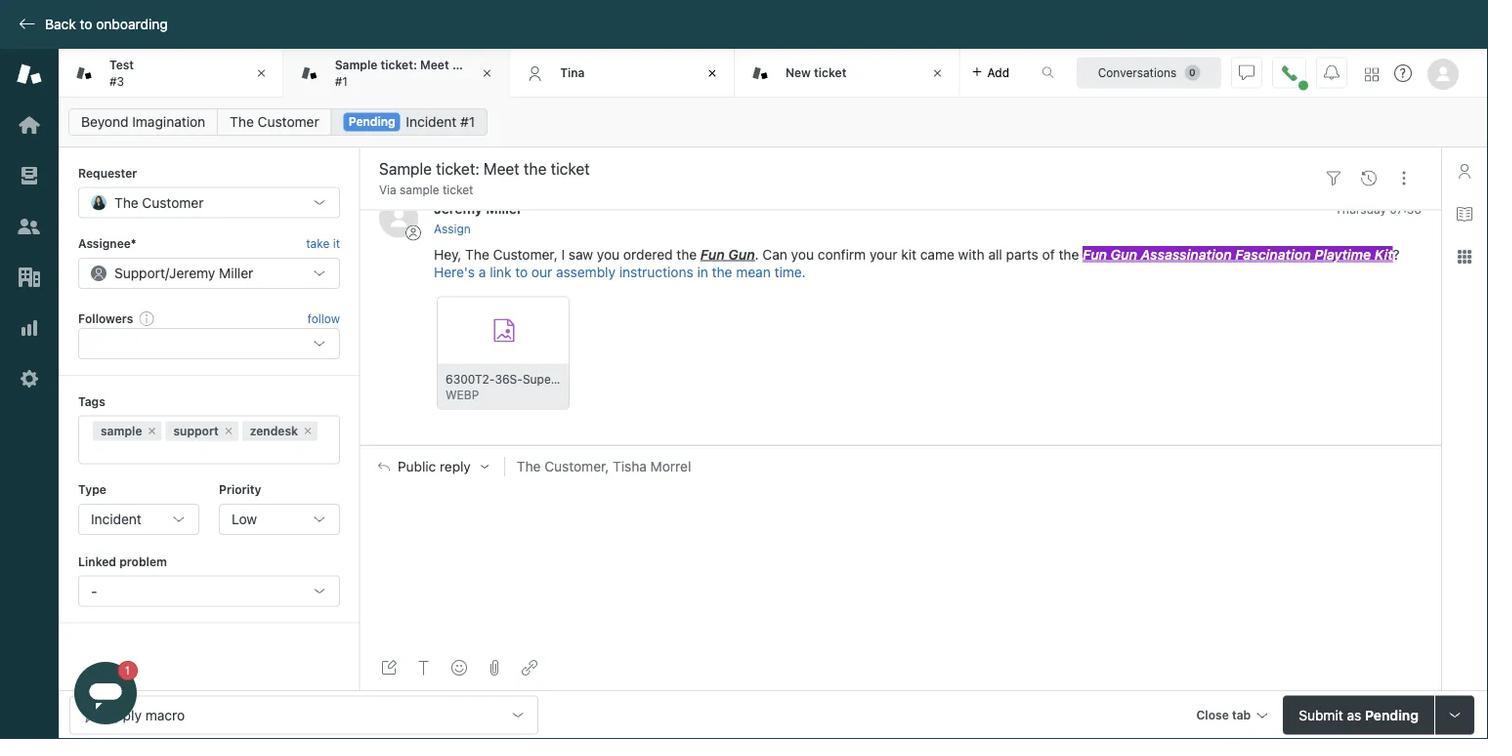 Task type: locate. For each thing, give the bounding box(es) containing it.
1 vertical spatial #1
[[460, 114, 475, 130]]

incident down sample ticket: meet the ticket #1
[[406, 114, 457, 130]]

2 you from the left
[[791, 246, 814, 263]]

incident down the type
[[91, 512, 142, 528]]

mean
[[736, 264, 771, 280]]

instructions
[[619, 264, 694, 280]]

the inside button
[[517, 459, 541, 475]]

support
[[114, 265, 165, 281]]

1 vertical spatial sample
[[101, 425, 142, 438]]

1 remove image from the left
[[146, 426, 158, 437]]

miller up link
[[486, 200, 522, 216]]

ticket right meet
[[474, 58, 507, 72]]

jeremy right support
[[169, 265, 215, 281]]

close image inside 'new ticket' tab
[[928, 64, 947, 83]]

hey, the customer, i saw you ordered the fun gun . can you confirm your kit came with all parts of the fun gun assassination fascination playtime kit ? here's a link to our assembly instructions in the mean time.
[[434, 246, 1400, 280]]

meet
[[420, 58, 449, 72]]

pending down sample on the left of page
[[348, 115, 395, 128]]

ticket right new
[[814, 66, 847, 79]]

0 horizontal spatial remove image
[[146, 426, 158, 437]]

1 vertical spatial miller
[[219, 265, 253, 281]]

jeremy
[[434, 200, 483, 216], [169, 265, 215, 281]]

button displays agent's chat status as invisible. image
[[1239, 65, 1255, 81]]

1 horizontal spatial to
[[515, 264, 528, 280]]

2 tab from the left
[[284, 49, 509, 98]]

here's
[[434, 264, 475, 280]]

0 horizontal spatial #1
[[335, 74, 348, 88]]

1 horizontal spatial remove image
[[223, 426, 234, 437]]

0 vertical spatial to
[[80, 16, 92, 32]]

fun
[[700, 246, 725, 263], [1083, 246, 1107, 263]]

info on adding followers image
[[139, 311, 155, 326]]

#1 down sample ticket: meet the ticket #1
[[460, 114, 475, 130]]

2 close image from the left
[[928, 64, 947, 83]]

events image
[[1361, 171, 1377, 186]]

0 horizontal spatial close image
[[252, 64, 271, 83]]

close image for tina tab
[[702, 64, 722, 83]]

filter image
[[1326, 171, 1342, 186]]

zendesk support image
[[17, 62, 42, 87]]

2 horizontal spatial remove image
[[302, 426, 314, 437]]

beyond imagination link
[[68, 108, 218, 136]]

the right reply
[[517, 459, 541, 475]]

2 remove image from the left
[[223, 426, 234, 437]]

1 close image from the left
[[252, 64, 271, 83]]

ticket up jeremy miller link
[[443, 183, 473, 197]]

sample right via
[[400, 183, 439, 197]]

close image up the secondary element
[[702, 64, 722, 83]]

customer
[[258, 114, 319, 130], [142, 194, 204, 210]]

0 vertical spatial #1
[[335, 74, 348, 88]]

Thursday 07:36 text field
[[1335, 202, 1422, 216]]

add
[[987, 66, 1009, 80]]

incident
[[406, 114, 457, 130], [91, 512, 142, 528]]

main element
[[0, 49, 59, 740]]

to right back
[[80, 16, 92, 32]]

.
[[755, 246, 759, 263]]

of
[[1042, 246, 1055, 263]]

0 horizontal spatial the customer
[[114, 194, 204, 210]]

tabs tab list
[[59, 49, 1021, 98]]

can
[[763, 246, 787, 263]]

you up the "time."
[[791, 246, 814, 263]]

the customer
[[230, 114, 319, 130], [114, 194, 204, 210]]

hey,
[[434, 246, 462, 263]]

public reply button
[[361, 446, 504, 487]]

0 horizontal spatial customer
[[142, 194, 204, 210]]

/
[[165, 265, 169, 281]]

it
[[333, 237, 340, 251]]

follow button
[[307, 310, 340, 327]]

1 horizontal spatial the customer
[[230, 114, 319, 130]]

the right imagination
[[230, 114, 254, 130]]

get started image
[[17, 112, 42, 138]]

tab up imagination
[[59, 49, 284, 98]]

0 horizontal spatial fun
[[700, 246, 725, 263]]

here's a link to our assembly instructions in the mean time. link
[[434, 264, 806, 280]]

apps image
[[1457, 249, 1473, 265]]

the customer, tisha morrel button
[[504, 457, 1441, 477]]

our
[[531, 264, 552, 280]]

ticket:
[[381, 58, 417, 72]]

take
[[306, 237, 330, 251]]

#1 inside sample ticket: meet the ticket #1
[[335, 74, 348, 88]]

0 horizontal spatial you
[[597, 246, 620, 263]]

0 vertical spatial miller
[[486, 200, 522, 216]]

saw
[[569, 246, 593, 263]]

pending right the as
[[1365, 707, 1419, 724]]

1 tab from the left
[[59, 49, 284, 98]]

ticket
[[474, 58, 507, 72], [814, 66, 847, 79], [443, 183, 473, 197]]

close image
[[252, 64, 271, 83], [702, 64, 722, 83]]

notifications image
[[1324, 65, 1340, 81]]

add attachment image
[[487, 661, 502, 676]]

jeremy inside jeremy miller assign
[[434, 200, 483, 216]]

0 vertical spatial pending
[[348, 115, 395, 128]]

1 horizontal spatial incident
[[406, 114, 457, 130]]

close image left add dropdown button on the top right
[[928, 64, 947, 83]]

public reply
[[398, 459, 471, 475]]

close image inside tab
[[252, 64, 271, 83]]

secondary element
[[59, 103, 1488, 142]]

remove image right support
[[223, 426, 234, 437]]

1 gun from the left
[[728, 246, 755, 263]]

close image right meet
[[477, 64, 497, 83]]

0 vertical spatial customer
[[258, 114, 319, 130]]

ticket inside sample ticket: meet the ticket #1
[[474, 58, 507, 72]]

0 horizontal spatial jeremy
[[169, 265, 215, 281]]

0 vertical spatial sample
[[400, 183, 439, 197]]

1 horizontal spatial close image
[[702, 64, 722, 83]]

customer context image
[[1457, 163, 1473, 179]]

pending
[[348, 115, 395, 128], [1365, 707, 1419, 724]]

1 horizontal spatial pending
[[1365, 707, 1419, 724]]

2 gun from the left
[[1111, 246, 1137, 263]]

fascination
[[1235, 246, 1311, 263]]

zendesk products image
[[1365, 68, 1379, 82]]

gun up mean
[[728, 246, 755, 263]]

0 vertical spatial customer,
[[493, 246, 558, 263]]

webp link
[[437, 297, 571, 411]]

tab
[[59, 49, 284, 98], [284, 49, 509, 98]]

#1 down sample on the left of page
[[335, 74, 348, 88]]

back to onboarding
[[45, 16, 168, 32]]

via sample ticket
[[379, 183, 473, 197]]

the
[[230, 114, 254, 130], [114, 194, 138, 210], [465, 246, 489, 263], [517, 459, 541, 475]]

tags
[[78, 395, 105, 409]]

back
[[45, 16, 76, 32]]

sample down tags
[[101, 425, 142, 438]]

1 vertical spatial incident
[[91, 512, 142, 528]]

you up here's a link to our assembly instructions in the mean time. link
[[597, 246, 620, 263]]

customers image
[[17, 214, 42, 239]]

1 fun from the left
[[700, 246, 725, 263]]

0 horizontal spatial close image
[[477, 64, 497, 83]]

submit as pending
[[1299, 707, 1419, 724]]

tina tab
[[509, 49, 735, 98]]

sample
[[400, 183, 439, 197], [101, 425, 142, 438]]

followers element
[[78, 329, 340, 360]]

the right 'of'
[[1059, 246, 1079, 263]]

0 horizontal spatial pending
[[348, 115, 395, 128]]

1 horizontal spatial jeremy
[[434, 200, 483, 216]]

sample ticket: meet the ticket #1
[[335, 58, 507, 88]]

0 horizontal spatial to
[[80, 16, 92, 32]]

the inside requester element
[[114, 194, 138, 210]]

#3
[[109, 74, 124, 88]]

0 horizontal spatial gun
[[728, 246, 755, 263]]

miller inside assignee* element
[[219, 265, 253, 281]]

remove image left support
[[146, 426, 158, 437]]

customer,
[[493, 246, 558, 263], [544, 459, 609, 475]]

incident inside popup button
[[91, 512, 142, 528]]

1 horizontal spatial sample
[[400, 183, 439, 197]]

jeremy inside assignee* element
[[169, 265, 215, 281]]

#1 inside the secondary element
[[460, 114, 475, 130]]

1 vertical spatial jeremy
[[169, 265, 215, 281]]

1 horizontal spatial #1
[[460, 114, 475, 130]]

2 fun from the left
[[1083, 246, 1107, 263]]

admin image
[[17, 366, 42, 392]]

1 horizontal spatial customer
[[258, 114, 319, 130]]

0 horizontal spatial incident
[[91, 512, 142, 528]]

assign button
[[434, 221, 471, 238]]

1 horizontal spatial miller
[[486, 200, 522, 216]]

2 horizontal spatial ticket
[[814, 66, 847, 79]]

close image inside tina tab
[[702, 64, 722, 83]]

close image up the customer link
[[252, 64, 271, 83]]

3 remove image from the left
[[302, 426, 314, 437]]

the
[[452, 58, 471, 72], [677, 246, 697, 263], [1059, 246, 1079, 263], [712, 264, 732, 280]]

tab containing sample ticket: meet the ticket
[[284, 49, 509, 98]]

webp
[[446, 389, 479, 402]]

1 horizontal spatial fun
[[1083, 246, 1107, 263]]

you
[[597, 246, 620, 263], [791, 246, 814, 263]]

0 vertical spatial incident
[[406, 114, 457, 130]]

incident #1
[[406, 114, 475, 130]]

0 vertical spatial jeremy
[[434, 200, 483, 216]]

linked problem
[[78, 555, 167, 569]]

1 vertical spatial to
[[515, 264, 528, 280]]

miller
[[486, 200, 522, 216], [219, 265, 253, 281]]

close image
[[477, 64, 497, 83], [928, 64, 947, 83]]

#1
[[335, 74, 348, 88], [460, 114, 475, 130]]

take it button
[[306, 234, 340, 254]]

fun right 'of'
[[1083, 246, 1107, 263]]

morrel
[[650, 459, 691, 475]]

customer, up our
[[493, 246, 558, 263]]

Followers field
[[93, 334, 298, 354]]

insert emojis image
[[451, 661, 467, 676]]

1 vertical spatial customer
[[142, 194, 204, 210]]

1 vertical spatial the customer
[[114, 194, 204, 210]]

to left our
[[515, 264, 528, 280]]

customer, left the tisha
[[544, 459, 609, 475]]

remove image right zendesk at the bottom left
[[302, 426, 314, 437]]

0 horizontal spatial miller
[[219, 265, 253, 281]]

beyond imagination
[[81, 114, 205, 130]]

linked
[[78, 555, 116, 569]]

add button
[[960, 49, 1021, 97]]

tab up incident #1
[[284, 49, 509, 98]]

1 horizontal spatial close image
[[928, 64, 947, 83]]

the down requester
[[114, 194, 138, 210]]

1 horizontal spatial gun
[[1111, 246, 1137, 263]]

incident inside the secondary element
[[406, 114, 457, 130]]

requester element
[[78, 187, 340, 218]]

1 horizontal spatial you
[[791, 246, 814, 263]]

fun up in
[[700, 246, 725, 263]]

incident button
[[78, 504, 199, 535]]

reply
[[440, 459, 471, 475]]

miller right /
[[219, 265, 253, 281]]

0 horizontal spatial ticket
[[443, 183, 473, 197]]

the right in
[[712, 264, 732, 280]]

1 horizontal spatial ticket
[[474, 58, 507, 72]]

conversationlabel log
[[360, 183, 1441, 533]]

remove image for support
[[223, 426, 234, 437]]

gun left 'assassination'
[[1111, 246, 1137, 263]]

zendesk
[[250, 425, 298, 438]]

the inside hey, the customer, i saw you ordered the fun gun . can you confirm your kit came with all parts of the fun gun assassination fascination playtime kit ? here's a link to our assembly instructions in the mean time.
[[465, 246, 489, 263]]

the up a
[[465, 246, 489, 263]]

remove image
[[146, 426, 158, 437], [223, 426, 234, 437], [302, 426, 314, 437]]

onboarding
[[96, 16, 168, 32]]

low button
[[219, 504, 340, 535]]

jeremy up assign at the top of page
[[434, 200, 483, 216]]

parts
[[1006, 246, 1039, 263]]

1 vertical spatial customer,
[[544, 459, 609, 475]]

2 close image from the left
[[702, 64, 722, 83]]

customer inside requester element
[[142, 194, 204, 210]]

07:36
[[1390, 202, 1422, 216]]

kit
[[1375, 246, 1393, 263]]

close
[[1197, 709, 1229, 723]]

0 vertical spatial the customer
[[230, 114, 319, 130]]

?
[[1393, 246, 1400, 263]]

the right meet
[[452, 58, 471, 72]]

additional actions image
[[1304, 201, 1319, 217]]



Task type: describe. For each thing, give the bounding box(es) containing it.
in
[[697, 264, 708, 280]]

thursday 07:36
[[1335, 202, 1422, 216]]

back to onboarding link
[[0, 16, 178, 33]]

jeremy miller link
[[434, 200, 522, 216]]

tina
[[560, 66, 585, 79]]

with
[[958, 246, 985, 263]]

playtime
[[1315, 246, 1371, 263]]

new ticket
[[786, 66, 847, 79]]

close tab button
[[1188, 696, 1275, 738]]

apply macro
[[106, 707, 185, 724]]

type
[[78, 483, 106, 497]]

thursday
[[1335, 202, 1386, 216]]

0 horizontal spatial sample
[[101, 425, 142, 438]]

format text image
[[416, 661, 432, 676]]

zendesk image
[[0, 738, 59, 740]]

1 close image from the left
[[477, 64, 497, 83]]

remove image for zendesk
[[302, 426, 314, 437]]

sample
[[335, 58, 378, 72]]

miller inside jeremy miller assign
[[486, 200, 522, 216]]

close image for tab containing test
[[252, 64, 271, 83]]

support / jeremy miller
[[114, 265, 253, 281]]

customer, inside hey, the customer, i saw you ordered the fun gun . can you confirm your kit came with all parts of the fun gun assassination fascination playtime kit ? here's a link to our assembly instructions in the mean time.
[[493, 246, 558, 263]]

confirm
[[818, 246, 866, 263]]

draft mode image
[[381, 661, 397, 676]]

the inside sample ticket: meet the ticket #1
[[452, 58, 471, 72]]

imagination
[[132, 114, 205, 130]]

ordered
[[623, 246, 673, 263]]

reporting image
[[17, 316, 42, 341]]

1 vertical spatial pending
[[1365, 707, 1419, 724]]

beyond
[[81, 114, 129, 130]]

incident for incident #1
[[406, 114, 457, 130]]

ticket actions image
[[1396, 171, 1412, 186]]

organizations image
[[17, 265, 42, 290]]

to inside hey, the customer, i saw you ordered the fun gun . can you confirm your kit came with all parts of the fun gun assassination fascination playtime kit ? here's a link to our assembly instructions in the mean time.
[[515, 264, 528, 280]]

a
[[479, 264, 486, 280]]

hide composer image
[[893, 438, 908, 453]]

Subject field
[[375, 157, 1312, 181]]

requester
[[78, 166, 137, 180]]

i
[[561, 246, 565, 263]]

new
[[786, 66, 811, 79]]

new ticket tab
[[735, 49, 960, 98]]

macro
[[145, 707, 185, 724]]

add link (cmd k) image
[[522, 661, 537, 676]]

test #3
[[109, 58, 134, 88]]

your
[[870, 246, 897, 263]]

to inside back to onboarding link
[[80, 16, 92, 32]]

support
[[173, 425, 219, 438]]

assignee* element
[[78, 258, 340, 289]]

get help image
[[1394, 64, 1412, 82]]

1 you from the left
[[597, 246, 620, 263]]

follow
[[307, 312, 340, 325]]

via
[[379, 183, 396, 197]]

pending inside the secondary element
[[348, 115, 395, 128]]

followers
[[78, 312, 133, 325]]

came
[[920, 246, 955, 263]]

displays possible ticket submission types image
[[1447, 708, 1463, 724]]

avatar image
[[379, 199, 418, 238]]

submit
[[1299, 707, 1343, 724]]

-
[[91, 583, 97, 599]]

time.
[[774, 264, 806, 280]]

tab
[[1232, 709, 1251, 723]]

assassination
[[1141, 246, 1232, 263]]

close tab
[[1197, 709, 1251, 723]]

the customer link
[[217, 108, 332, 136]]

assignee*
[[78, 237, 136, 251]]

jeremy miller assign
[[434, 200, 522, 236]]

assign
[[434, 223, 471, 236]]

take it
[[306, 237, 340, 251]]

problem
[[119, 555, 167, 569]]

conversations button
[[1077, 57, 1221, 88]]

linked problem element
[[78, 576, 340, 607]]

incident for incident
[[91, 512, 142, 528]]

apply
[[106, 707, 142, 724]]

customer, inside button
[[544, 459, 609, 475]]

public
[[398, 459, 436, 475]]

the customer, tisha morrel
[[517, 459, 691, 475]]

as
[[1347, 707, 1361, 724]]

conversations
[[1098, 66, 1177, 80]]

the customer inside requester element
[[114, 194, 204, 210]]

tisha
[[613, 459, 647, 475]]

knowledge image
[[1457, 206, 1473, 222]]

test
[[109, 58, 134, 72]]

assembly
[[556, 264, 616, 280]]

all
[[988, 246, 1002, 263]]

link
[[490, 264, 511, 280]]

the customer inside the secondary element
[[230, 114, 319, 130]]

customer inside the secondary element
[[258, 114, 319, 130]]

remove image for sample
[[146, 426, 158, 437]]

views image
[[17, 163, 42, 189]]

the up instructions
[[677, 246, 697, 263]]

kit
[[901, 246, 916, 263]]

tab containing test
[[59, 49, 284, 98]]

priority
[[219, 483, 261, 497]]



Task type: vqa. For each thing, say whether or not it's contained in the screenshot.
Followers at the left top of page
yes



